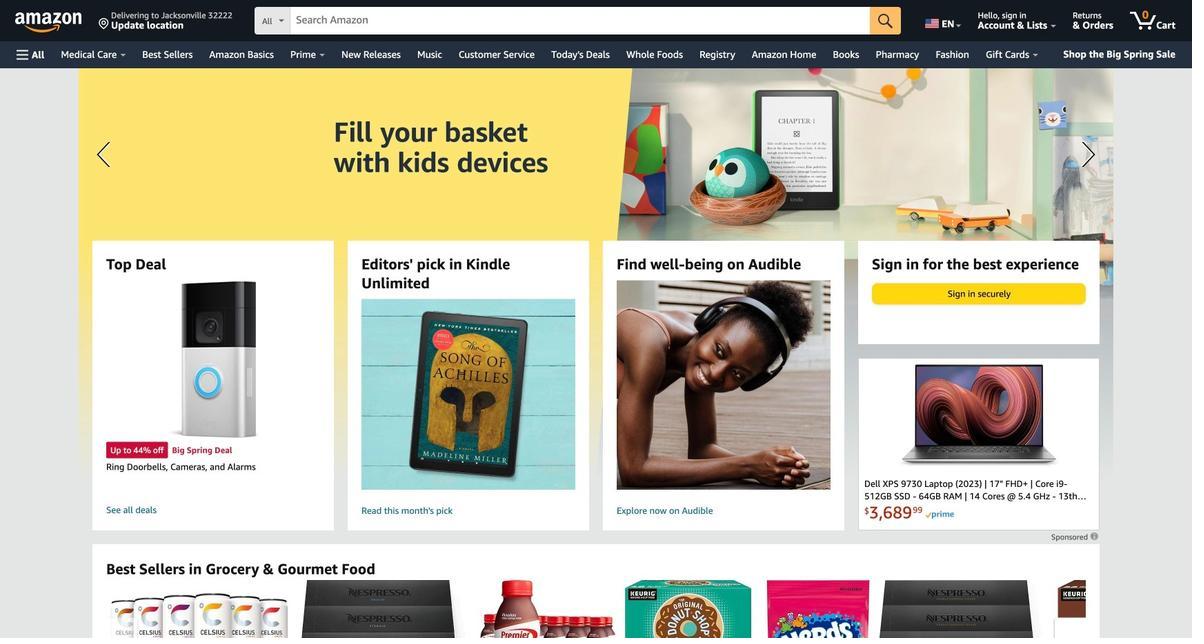 Task type: describe. For each thing, give the bounding box(es) containing it.
navigation navigation
[[0, 0, 1193, 68]]

editors' pick for march in kindle unlimited: the song of achilles by madeline miller image
[[350, 299, 588, 490]]

premier protein shake, chocolate, 30g protein 1g sugar 24 vitamins minerals nutrients to support immune health, 11.50 fl... image
[[480, 580, 617, 639]]

none search field inside navigation navigation
[[255, 7, 902, 36]]

fill your basket with kids devices. image
[[79, 68, 1114, 483]]

amazon image
[[15, 12, 82, 33]]

a woman with headphones listens to audible. image
[[593, 280, 855, 490]]



Task type: locate. For each thing, give the bounding box(es) containing it.
nerds gummy clusters candy, rainbow, resealable 8 ounce bag image
[[767, 580, 870, 639]]

mccafe premium medium roast k-cup coffee pods (32 pods) image
[[1057, 580, 1193, 639]]

None submit
[[871, 7, 902, 35]]

list
[[106, 580, 1193, 639]]

ring doorbells, cameras, and alarms image
[[167, 280, 259, 439]]

nespresso capsules vertuoline, medium and dark roast coffee, variety pack, stormio, odacio, melozio, 30 count, brews... image
[[300, 580, 473, 639]]

celsius assorted flavors official variety pack, functional essential energy drinks, 12 fl oz (pack of 12) image
[[106, 593, 293, 639]]

none submit inside search box
[[871, 7, 902, 35]]

Search Amazon text field
[[291, 8, 871, 34]]

main content
[[0, 68, 1193, 639]]

the original donut shop regular, single-serve keurig k-cup pods, medium roast coffee pods, 32 count image
[[624, 580, 760, 639]]

None search field
[[255, 7, 902, 36]]

nespresso capsules vertuoline, double espresso chiaro, medium roast coffee, 10 count (pack of 3) coffee pods, brews 2.7... image
[[877, 580, 1050, 639]]



Task type: vqa. For each thing, say whether or not it's contained in the screenshot.
levi's women's midlength sherpa coat with reversible wear
no



